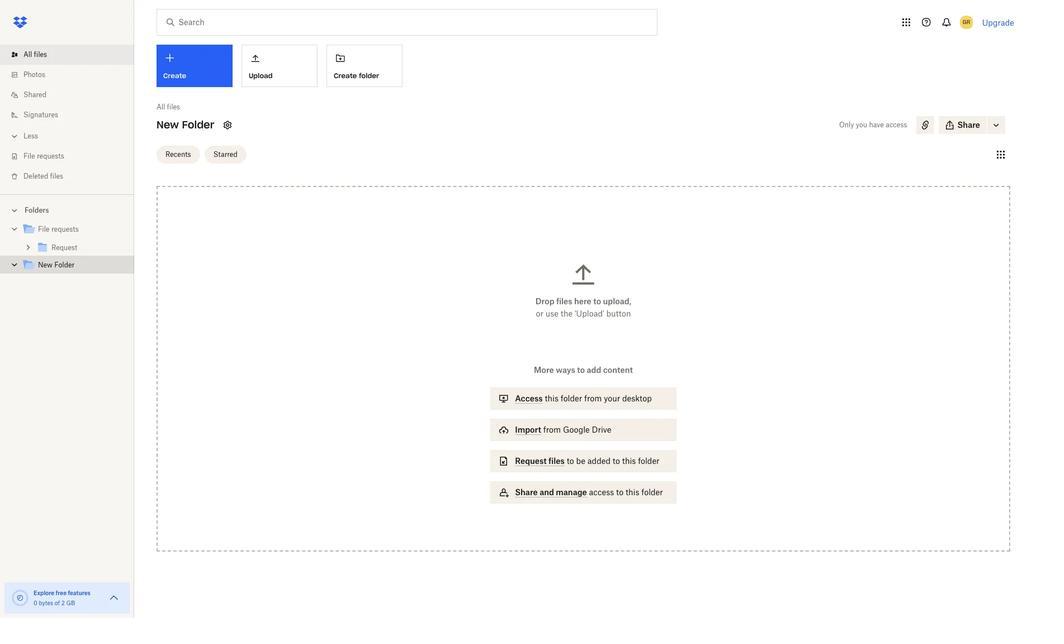 Task type: locate. For each thing, give the bounding box(es) containing it.
share
[[957, 120, 980, 130], [515, 488, 538, 498]]

1 horizontal spatial file
[[38, 225, 50, 234]]

access for have
[[886, 121, 907, 129]]

deleted files
[[23, 172, 63, 181]]

1 horizontal spatial folder
[[182, 119, 214, 131]]

bytes
[[39, 600, 53, 607]]

folder down request link
[[54, 261, 74, 269]]

file
[[23, 152, 35, 160], [38, 225, 50, 234]]

access right have
[[886, 121, 907, 129]]

ways
[[556, 366, 575, 375]]

file down folders
[[38, 225, 50, 234]]

be
[[576, 457, 585, 466]]

1 horizontal spatial all files
[[157, 103, 180, 111]]

new folder down request link
[[38, 261, 74, 269]]

only you have access
[[839, 121, 907, 129]]

free
[[56, 590, 67, 597]]

new
[[157, 119, 179, 131], [38, 261, 53, 269]]

1 vertical spatial new folder
[[38, 261, 74, 269]]

this down request files to be added to this folder
[[626, 488, 639, 498]]

to
[[593, 297, 601, 306], [577, 366, 585, 375], [567, 457, 574, 466], [613, 457, 620, 466], [616, 488, 624, 498]]

all up photos
[[23, 50, 32, 59]]

file requests link up deleted files
[[9, 146, 134, 167]]

1 horizontal spatial access
[[886, 121, 907, 129]]

all files up photos
[[23, 50, 47, 59]]

create button
[[157, 45, 233, 87]]

recents
[[165, 150, 191, 159]]

files left be
[[549, 457, 565, 466]]

share inside more ways to add content element
[[515, 488, 538, 498]]

0 horizontal spatial share
[[515, 488, 538, 498]]

all files link up shared link
[[9, 45, 134, 65]]

folders button
[[0, 202, 134, 219]]

all files link up recents
[[157, 102, 180, 113]]

request inside more ways to add content element
[[515, 457, 547, 466]]

access for manage
[[589, 488, 614, 498]]

this right access
[[545, 394, 559, 404]]

recents button
[[157, 146, 200, 164]]

all files up recents
[[157, 103, 180, 111]]

folder settings image
[[221, 119, 234, 132]]

request down import
[[515, 457, 547, 466]]

1 vertical spatial new
[[38, 261, 53, 269]]

access inside more ways to add content element
[[589, 488, 614, 498]]

all files link
[[9, 45, 134, 65], [157, 102, 180, 113]]

group
[[0, 219, 134, 283]]

group containing file requests
[[0, 219, 134, 283]]

1 vertical spatial file
[[38, 225, 50, 234]]

new folder up recents
[[157, 119, 214, 131]]

requests down "folders" "button"
[[51, 225, 79, 234]]

all files
[[23, 50, 47, 59], [157, 103, 180, 111]]

and
[[540, 488, 554, 498]]

folder
[[182, 119, 214, 131], [54, 261, 74, 269]]

starred button
[[204, 146, 246, 164]]

this
[[545, 394, 559, 404], [622, 457, 636, 466], [626, 488, 639, 498]]

create
[[334, 71, 357, 80], [163, 72, 186, 80]]

only
[[839, 121, 854, 129]]

0 vertical spatial request
[[51, 244, 77, 252]]

manage
[[556, 488, 587, 498]]

0 vertical spatial from
[[584, 394, 602, 404]]

file requests
[[23, 152, 64, 160], [38, 225, 79, 234]]

import from google drive
[[515, 425, 611, 435]]

file inside list
[[23, 152, 35, 160]]

1 vertical spatial all files
[[157, 103, 180, 111]]

more ways to add content element
[[488, 365, 679, 515]]

0 vertical spatial all files link
[[9, 45, 134, 65]]

photos
[[23, 70, 45, 79]]

files up the
[[556, 297, 572, 306]]

share inside button
[[957, 120, 980, 130]]

here
[[574, 297, 591, 306]]

access right manage
[[589, 488, 614, 498]]

0 horizontal spatial all
[[23, 50, 32, 59]]

this right added
[[622, 457, 636, 466]]

content
[[603, 366, 633, 375]]

desktop
[[622, 394, 652, 404]]

from right import
[[543, 425, 561, 435]]

files right 'deleted'
[[50, 172, 63, 181]]

1 vertical spatial file requests
[[38, 225, 79, 234]]

all up recents button
[[157, 103, 165, 111]]

1 horizontal spatial all files link
[[157, 102, 180, 113]]

0 vertical spatial new
[[157, 119, 179, 131]]

files down create dropdown button
[[167, 103, 180, 111]]

file requests link
[[9, 146, 134, 167], [22, 223, 125, 238]]

folder
[[359, 71, 379, 80], [561, 394, 582, 404], [638, 457, 659, 466], [641, 488, 663, 498]]

1 horizontal spatial new folder
[[157, 119, 214, 131]]

new folder
[[157, 119, 214, 131], [38, 261, 74, 269]]

file requests up deleted files
[[23, 152, 64, 160]]

signatures link
[[9, 105, 134, 125]]

or
[[536, 309, 543, 319]]

gr button
[[958, 13, 975, 31]]

files up photos
[[34, 50, 47, 59]]

request files to be added to this folder
[[515, 457, 659, 466]]

of
[[55, 600, 60, 607]]

from
[[584, 394, 602, 404], [543, 425, 561, 435]]

to left add
[[577, 366, 585, 375]]

upgrade
[[982, 18, 1014, 27]]

use
[[546, 309, 559, 319]]

0
[[34, 600, 37, 607]]

create for create folder
[[334, 71, 357, 80]]

your
[[604, 394, 620, 404]]

requests
[[37, 152, 64, 160], [51, 225, 79, 234]]

Search in folder "Dropbox" text field
[[178, 16, 634, 29]]

0 vertical spatial file requests
[[23, 152, 64, 160]]

upgrade link
[[982, 18, 1014, 27]]

file requests link up request link
[[22, 223, 125, 238]]

folders
[[25, 206, 49, 215]]

0 vertical spatial new folder
[[157, 119, 214, 131]]

list
[[0, 38, 134, 195]]

share for share
[[957, 120, 980, 130]]

1 vertical spatial all
[[157, 103, 165, 111]]

new down request link
[[38, 261, 53, 269]]

0 horizontal spatial all files
[[23, 50, 47, 59]]

to right the here at the top
[[593, 297, 601, 306]]

access
[[886, 121, 907, 129], [589, 488, 614, 498]]

file down less
[[23, 152, 35, 160]]

0 horizontal spatial request
[[51, 244, 77, 252]]

1 horizontal spatial share
[[957, 120, 980, 130]]

requests up deleted files
[[37, 152, 64, 160]]

add
[[587, 366, 601, 375]]

folder left folder settings icon
[[182, 119, 214, 131]]

0 horizontal spatial new
[[38, 261, 53, 269]]

share and manage access to this folder
[[515, 488, 663, 498]]

1 vertical spatial this
[[622, 457, 636, 466]]

0 vertical spatial folder
[[182, 119, 214, 131]]

1 vertical spatial access
[[589, 488, 614, 498]]

create folder button
[[327, 45, 403, 87]]

create folder
[[334, 71, 379, 80]]

0 horizontal spatial all files link
[[9, 45, 134, 65]]

files
[[34, 50, 47, 59], [167, 103, 180, 111], [50, 172, 63, 181], [556, 297, 572, 306], [549, 457, 565, 466]]

0 horizontal spatial create
[[163, 72, 186, 80]]

less image
[[9, 131, 20, 142]]

create inside button
[[334, 71, 357, 80]]

1 vertical spatial from
[[543, 425, 561, 435]]

list containing all files
[[0, 38, 134, 195]]

1 horizontal spatial request
[[515, 457, 547, 466]]

0 vertical spatial file
[[23, 152, 35, 160]]

features
[[68, 590, 91, 597]]

1 horizontal spatial new
[[157, 119, 179, 131]]

request up new folder link
[[51, 244, 77, 252]]

1 vertical spatial request
[[515, 457, 547, 466]]

have
[[869, 121, 884, 129]]

1 vertical spatial share
[[515, 488, 538, 498]]

0 horizontal spatial file
[[23, 152, 35, 160]]

0 vertical spatial all
[[23, 50, 32, 59]]

more
[[534, 366, 554, 375]]

1 vertical spatial file requests link
[[22, 223, 125, 238]]

file requests down "folders" "button"
[[38, 225, 79, 234]]

to left be
[[567, 457, 574, 466]]

less
[[23, 132, 38, 140]]

deleted
[[23, 172, 48, 181]]

new up recents
[[157, 119, 179, 131]]

0 horizontal spatial access
[[589, 488, 614, 498]]

create inside dropdown button
[[163, 72, 186, 80]]

0 vertical spatial all files
[[23, 50, 47, 59]]

all
[[23, 50, 32, 59], [157, 103, 165, 111]]

upload button
[[242, 45, 318, 87]]

from left your
[[584, 394, 602, 404]]

1 horizontal spatial create
[[334, 71, 357, 80]]

share for share and manage access to this folder
[[515, 488, 538, 498]]

request
[[51, 244, 77, 252], [515, 457, 547, 466]]

1 vertical spatial folder
[[54, 261, 74, 269]]

0 vertical spatial access
[[886, 121, 907, 129]]

0 vertical spatial share
[[957, 120, 980, 130]]

shared
[[23, 91, 46, 99]]

gr
[[963, 18, 970, 26]]



Task type: vqa. For each thing, say whether or not it's contained in the screenshot.
All files in list item
yes



Task type: describe. For each thing, give the bounding box(es) containing it.
drop
[[535, 297, 554, 306]]

to down request files to be added to this folder
[[616, 488, 624, 498]]

import
[[515, 425, 541, 435]]

quota usage element
[[11, 590, 29, 608]]

the
[[561, 309, 573, 319]]

0 vertical spatial requests
[[37, 152, 64, 160]]

0 horizontal spatial folder
[[54, 261, 74, 269]]

request link
[[36, 241, 125, 256]]

you
[[856, 121, 867, 129]]

1 vertical spatial all files link
[[157, 102, 180, 113]]

starred
[[213, 150, 238, 159]]

all inside list item
[[23, 50, 32, 59]]

drive
[[592, 425, 611, 435]]

upload,
[[603, 297, 631, 306]]

to right added
[[613, 457, 620, 466]]

new folder link
[[22, 258, 125, 273]]

button
[[606, 309, 631, 319]]

'upload'
[[575, 309, 604, 319]]

create for create
[[163, 72, 186, 80]]

1 horizontal spatial all
[[157, 103, 165, 111]]

files inside list item
[[34, 50, 47, 59]]

to inside drop files here to upload, or use the 'upload' button
[[593, 297, 601, 306]]

all files list item
[[0, 45, 134, 65]]

explore
[[34, 590, 54, 597]]

request for request files to be added to this folder
[[515, 457, 547, 466]]

drop files here to upload, or use the 'upload' button
[[535, 297, 631, 319]]

shared link
[[9, 85, 134, 105]]

signatures
[[23, 111, 58, 119]]

deleted files link
[[9, 167, 134, 187]]

access this folder from your desktop
[[515, 394, 652, 404]]

files inside more ways to add content element
[[549, 457, 565, 466]]

file requests inside list
[[23, 152, 64, 160]]

upload
[[249, 71, 273, 80]]

share button
[[938, 116, 987, 134]]

0 vertical spatial this
[[545, 394, 559, 404]]

access
[[515, 394, 543, 404]]

0 horizontal spatial new folder
[[38, 261, 74, 269]]

file requests inside group
[[38, 225, 79, 234]]

files inside drop files here to upload, or use the 'upload' button
[[556, 297, 572, 306]]

request for request
[[51, 244, 77, 252]]

google
[[563, 425, 590, 435]]

dropbox image
[[9, 11, 31, 34]]

folder inside button
[[359, 71, 379, 80]]

more ways to add content
[[534, 366, 633, 375]]

2
[[61, 600, 65, 607]]

all files inside list item
[[23, 50, 47, 59]]

gb
[[66, 600, 75, 607]]

explore free features 0 bytes of 2 gb
[[34, 590, 91, 607]]

photos link
[[9, 65, 134, 85]]

2 vertical spatial this
[[626, 488, 639, 498]]

1 horizontal spatial from
[[584, 394, 602, 404]]

1 vertical spatial requests
[[51, 225, 79, 234]]

0 vertical spatial file requests link
[[9, 146, 134, 167]]

added
[[588, 457, 611, 466]]

0 horizontal spatial from
[[543, 425, 561, 435]]



